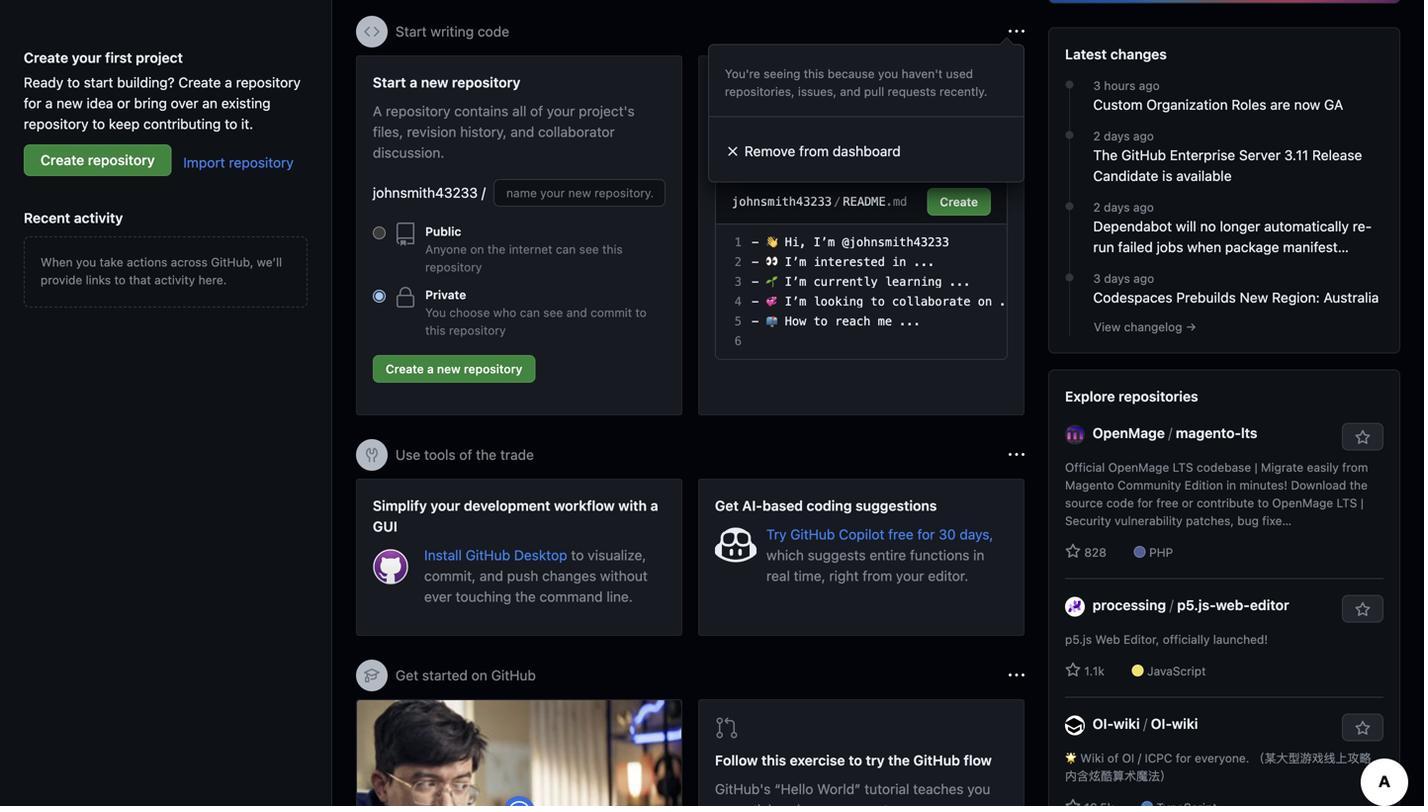 Task type: locate. For each thing, give the bounding box(es) containing it.
0 horizontal spatial wiki
[[1114, 716, 1140, 732]]

- left 👋
[[752, 235, 759, 249]]

1 dot fill image from the top
[[1062, 127, 1078, 143]]

source
[[1066, 496, 1104, 510]]

star image for processing / p5.js-web-editor
[[1066, 663, 1081, 678]]

3 why am i seeing this? image from the top
[[1009, 668, 1025, 684]]

you up pull
[[879, 67, 899, 81]]

@openmage profile image
[[1066, 425, 1085, 445]]

1 horizontal spatial see
[[579, 242, 599, 256]]

view changelog → link
[[1094, 320, 1197, 334]]

lock image
[[394, 286, 418, 310]]

1 vertical spatial star this repository image
[[1356, 602, 1371, 618]]

1 vertical spatial which
[[767, 547, 804, 563]]

with inside 'simplify your development workflow with a gui'
[[619, 498, 647, 514]]

2 dot fill image from the top
[[1062, 270, 1078, 286]]

1 vertical spatial |
[[1361, 496, 1364, 510]]

anyone
[[425, 242, 467, 256]]

appears
[[876, 124, 927, 140]]

- left 🌱
[[752, 275, 759, 289]]

/
[[482, 185, 486, 201], [834, 195, 841, 209], [1169, 425, 1173, 441], [1170, 597, 1174, 614], [1144, 716, 1148, 732], [1138, 752, 1142, 765]]

an
[[202, 95, 218, 111]]

2 wiki from the left
[[1172, 716, 1199, 732]]

new inside create your first project ready to start building? create a repository for a new idea or bring over an existing repository to keep contributing to it.
[[56, 95, 83, 111]]

0 vertical spatial see
[[579, 242, 599, 256]]

0 horizontal spatial readme
[[843, 195, 886, 209]]

recent activity
[[24, 210, 123, 226]]

code up vulnerability
[[1107, 496, 1135, 510]]

you
[[425, 306, 446, 320]]

create a new repository button
[[373, 355, 536, 383]]

0 vertical spatial get
[[715, 498, 739, 514]]

/ for processing / p5.js-web-editor
[[1170, 597, 1174, 614]]

with up 'about'
[[841, 74, 869, 91]]

recent
[[24, 210, 70, 226]]

0 vertical spatial or
[[117, 95, 130, 111]]

days up 'codespaces'
[[1105, 272, 1131, 286]]

wiki up icpc
[[1172, 716, 1199, 732]]

- left the 💞️
[[752, 295, 759, 309]]

3 inside the 3 hours ago custom organization roles are now ga
[[1094, 79, 1101, 93]]

2 up run
[[1094, 200, 1101, 214]]

private you choose who can see and commit to this repository
[[425, 288, 647, 337]]

None radio
[[373, 227, 386, 239]]

ago for custom
[[1139, 79, 1160, 93]]

1 vertical spatial new
[[56, 95, 83, 111]]

johnsmith43233 inside create a new repository element
[[373, 185, 478, 201]]

on right the collaborate
[[978, 295, 993, 309]]

in inside try github copilot free for 30 days, which suggests entire functions in real time, right from your editor.
[[974, 547, 985, 563]]

to down take
[[114, 273, 126, 287]]

1 vertical spatial changes
[[1094, 260, 1148, 276]]

create up ready
[[24, 49, 68, 66]]

3 days from the top
[[1105, 272, 1131, 286]]

0 vertical spatial star this repository image
[[1356, 430, 1371, 446]]

fixe…
[[1263, 514, 1292, 528]]

2 inside the 2 days ago dependabot will no longer automatically re- run failed jobs when package manifest changes
[[1094, 200, 1101, 214]]

the right download
[[1350, 478, 1368, 492]]

changelog
[[1125, 320, 1183, 334]]

2 vertical spatial on
[[472, 667, 488, 684]]

for inside official openmage lts codebase | migrate easily from magento community edition in minutes! download the source code for free or contribute to openmage lts | security vulnerability patches, bug fixe…
[[1138, 496, 1154, 510]]

1 horizontal spatial readme
[[931, 74, 989, 91]]

2 vertical spatial days
[[1105, 272, 1131, 286]]

new down you
[[437, 362, 461, 376]]

repository inside the a repository contains all of your project's files, revision history, and collaborator discussion.
[[386, 103, 451, 119]]

dot fill image
[[1062, 77, 1078, 93], [1062, 198, 1078, 214]]

touching
[[456, 589, 512, 605]]

... right me
[[900, 315, 921, 328]]

github down get ai-based coding suggestions
[[791, 526, 836, 543]]

1 horizontal spatial johnsmith43233
[[732, 195, 832, 209]]

ago down custom
[[1134, 129, 1155, 143]]

and inside the a repository contains all of your project's files, revision history, and collaborator discussion.
[[511, 124, 535, 140]]

why am i seeing this? image
[[1009, 24, 1025, 40], [1009, 447, 1025, 463], [1009, 668, 1025, 684]]

create a new repository element
[[373, 72, 666, 391]]

2 days from the top
[[1104, 200, 1130, 214]]

p5.js-
[[1178, 597, 1216, 614]]

repository down who
[[464, 362, 523, 376]]

from
[[800, 143, 829, 159], [1343, 461, 1369, 475], [863, 568, 893, 584]]

on for github
[[472, 667, 488, 684]]

try github copilot free for 30 days, which suggests entire functions in real time, right from your editor.
[[767, 526, 994, 584]]

the down push on the bottom left
[[515, 589, 536, 605]]

dot fill image
[[1062, 127, 1078, 143], [1062, 270, 1078, 286]]

import repository
[[183, 155, 294, 171]]

openmage up community
[[1109, 461, 1170, 475]]

currently
[[814, 275, 878, 289]]

2 dot fill image from the top
[[1062, 198, 1078, 214]]

johnsmith43233 inside introduce yourself with a profile readme element
[[732, 195, 832, 209]]

star image
[[1066, 544, 1081, 560], [1066, 663, 1081, 678]]

can
[[556, 242, 576, 256], [520, 306, 540, 320]]

1 vertical spatial in
[[1227, 478, 1237, 492]]

ago inside '2 days ago the github enterprise server 3.11 release candidate is available'
[[1134, 129, 1155, 143]]

/ inside 🌟 wiki of oi / icpc for everyone. （某大型游戏线上攻略， 内含炫酷算术魔法）
[[1138, 752, 1142, 765]]

days inside the 2 days ago dependabot will no longer automatically re- run failed jobs when package manifest changes
[[1104, 200, 1130, 214]]

0 horizontal spatial get
[[396, 667, 419, 684]]

github up candidate
[[1122, 147, 1167, 163]]

1 horizontal spatial can
[[556, 242, 576, 256]]

openmage down explore repositories
[[1093, 425, 1165, 441]]

your down "share"
[[732, 144, 760, 161]]

wiki
[[1081, 752, 1105, 765]]

3.11
[[1285, 147, 1309, 163]]

changes up command
[[542, 568, 597, 584]]

3 - from the top
[[752, 275, 759, 289]]

2 vertical spatial 2
[[735, 255, 742, 269]]

download
[[1292, 478, 1347, 492]]

for up vulnerability
[[1138, 496, 1154, 510]]

your up start
[[72, 49, 102, 66]]

0 vertical spatial free
[[1157, 496, 1179, 510]]

1 horizontal spatial in
[[974, 547, 985, 563]]

contributing
[[143, 116, 221, 132]]

1 horizontal spatial which
[[835, 124, 872, 140]]

ago up dependabot
[[1134, 200, 1155, 214]]

dot fill image for custom organization roles are now ga
[[1062, 77, 1078, 93]]

3 left hours
[[1094, 79, 1101, 93]]

get right mortar board icon
[[396, 667, 419, 684]]

it.
[[241, 116, 253, 132]]

create repository
[[41, 152, 155, 168]]

web-
[[1216, 597, 1251, 614]]

on for the
[[470, 242, 484, 256]]

1 vertical spatial lts
[[1337, 496, 1358, 510]]

1 horizontal spatial lts
[[1337, 496, 1358, 510]]

/ for openmage / magento-lts
[[1169, 425, 1173, 441]]

a repository contains all of your project's files, revision history, and collaborator discussion.
[[373, 103, 635, 161]]

repository inside public anyone on the internet can see this repository
[[425, 260, 482, 274]]

follow
[[715, 752, 758, 769]]

2 star this repository image from the top
[[1356, 602, 1371, 618]]

/ left magento-
[[1169, 425, 1173, 441]]

your inside the a repository contains all of your project's files, revision history, and collaborator discussion.
[[547, 103, 575, 119]]

2 days ago the github enterprise server 3.11 release candidate is available
[[1094, 129, 1363, 184]]

2 inside '2 days ago the github enterprise server 3.11 release candidate is available'
[[1094, 129, 1101, 143]]

1 star this repository image from the top
[[1356, 430, 1371, 446]]

1 days from the top
[[1104, 129, 1130, 143]]

0 vertical spatial why am i seeing this? image
[[1009, 24, 1025, 40]]

dot fill image for codespaces prebuilds new region: australia
[[1062, 270, 1078, 286]]

0 horizontal spatial activity
[[74, 210, 123, 226]]

to down minutes!
[[1258, 496, 1269, 510]]

0 vertical spatial dot fill image
[[1062, 127, 1078, 143]]

star image
[[1066, 799, 1081, 806]]

1 vertical spatial activity
[[154, 273, 195, 287]]

start for start writing code
[[396, 23, 427, 40]]

3 inside 3 days ago codespaces prebuilds new region: australia
[[1094, 272, 1101, 286]]

days inside 3 days ago codespaces prebuilds new region: australia
[[1105, 272, 1131, 286]]

1 horizontal spatial yourself
[[873, 103, 924, 119]]

public
[[425, 225, 462, 238]]

1 vertical spatial or
[[1182, 496, 1194, 510]]

openmage
[[1093, 425, 1165, 441], [1109, 461, 1170, 475], [1273, 496, 1334, 510]]

2 up the
[[1094, 129, 1101, 143]]

0 vertical spatial can
[[556, 242, 576, 256]]

1 oi- from the left
[[1093, 716, 1114, 732]]

johnsmith43233 up 👋
[[732, 195, 832, 209]]

yourself up information
[[783, 74, 837, 91]]

3 down run
[[1094, 272, 1101, 286]]

0 vertical spatial new
[[421, 74, 449, 91]]

2 vertical spatial changes
[[542, 568, 597, 584]]

new up revision
[[421, 74, 449, 91]]

everyone.
[[1195, 752, 1250, 765]]

from down entire
[[863, 568, 893, 584]]

your right simplify
[[431, 498, 460, 514]]

1 vertical spatial on
[[978, 295, 993, 309]]

star this repository image
[[1356, 721, 1371, 737]]

1 vertical spatial dot fill image
[[1062, 198, 1078, 214]]

which up real
[[767, 547, 804, 563]]

None submit
[[927, 188, 991, 216]]

2 vertical spatial why am i seeing this? image
[[1009, 668, 1025, 684]]

in for functions
[[974, 547, 985, 563]]

1 vertical spatial can
[[520, 306, 540, 320]]

/ inside introduce yourself with a profile readme element
[[834, 195, 841, 209]]

and down because
[[840, 85, 861, 98]]

activity up take
[[74, 210, 123, 226]]

x image
[[725, 143, 741, 159]]

and inside to visualize, commit, and push changes without ever touching the command line.
[[480, 568, 504, 584]]

1 vertical spatial why am i seeing this? image
[[1009, 447, 1025, 463]]

to inside when you take actions across github, we'll provide links to that activity here.
[[114, 273, 126, 287]]

this up commit
[[603, 242, 623, 256]]

0 horizontal spatial oi-
[[1093, 716, 1114, 732]]

to left it.
[[225, 116, 238, 132]]

github desktop image
[[373, 549, 409, 585]]

ago up 'codespaces'
[[1134, 272, 1155, 286]]

from right easily
[[1343, 461, 1369, 475]]

lts
[[1173, 461, 1194, 475], [1337, 496, 1358, 510]]

0 vertical spatial 2
[[1094, 129, 1101, 143]]

1 vertical spatial openmage
[[1109, 461, 1170, 475]]

start right code icon
[[396, 23, 427, 40]]

0 vertical spatial start
[[396, 23, 427, 40]]

why am i seeing this? image for get started on github
[[1009, 668, 1025, 684]]

1 vertical spatial from
[[1343, 461, 1369, 475]]

you up links
[[76, 255, 96, 269]]

for down ready
[[24, 95, 41, 111]]

1 horizontal spatial get
[[715, 498, 739, 514]]

1 horizontal spatial free
[[1157, 496, 1179, 510]]

new inside 'button'
[[437, 362, 461, 376]]

0 horizontal spatial from
[[800, 143, 829, 159]]

0 vertical spatial star image
[[1066, 544, 1081, 560]]

security
[[1066, 514, 1112, 528]]

2 down 1
[[735, 255, 742, 269]]

changes down failed
[[1094, 260, 1148, 276]]

changes inside to visualize, commit, and push changes without ever touching the command line.
[[542, 568, 597, 584]]

roles
[[1232, 97, 1267, 113]]

0 vertical spatial with
[[841, 74, 869, 91]]

create up recent activity
[[41, 152, 84, 168]]

code inside official openmage lts codebase | migrate easily from magento community edition in minutes! download the source code for free or contribute to openmage lts | security vulnerability patches, bug fixe…
[[1107, 496, 1135, 510]]

1 horizontal spatial or
[[1182, 496, 1194, 510]]

1 vertical spatial get
[[396, 667, 419, 684]]

0 horizontal spatial can
[[520, 306, 540, 320]]

0 horizontal spatial yourself
[[783, 74, 837, 91]]

in down days,
[[974, 547, 985, 563]]

a inside share information about yourself by creating a profile readme, which appears at the top of your profile page.
[[715, 124, 723, 140]]

introduce yourself with a profile readme element
[[699, 55, 1025, 416]]

0 vertical spatial dot fill image
[[1062, 77, 1078, 93]]

3 inside '1 - 👋 hi, i'm @johnsmith43233 2 - 👀 i'm interested in ... 3 - 🌱 i'm currently learning ... 4 - 💞️ i'm looking to collaborate on ... 5 - 📫 how to reach me ... 6'
[[735, 275, 742, 289]]

officially
[[1163, 633, 1210, 647]]

0 vertical spatial days
[[1104, 129, 1130, 143]]

1 vertical spatial dot fill image
[[1062, 270, 1078, 286]]

to right desktop
[[571, 547, 584, 563]]

0 horizontal spatial with
[[619, 498, 647, 514]]

|
[[1255, 461, 1258, 475], [1361, 496, 1364, 510]]

... up learning
[[914, 255, 935, 269]]

ga
[[1325, 97, 1344, 113]]

create inside create repository 'link'
[[41, 152, 84, 168]]

1 horizontal spatial |
[[1361, 496, 1364, 510]]

days up the
[[1104, 129, 1130, 143]]

0 vertical spatial code
[[478, 23, 510, 40]]

in inside '1 - 👋 hi, i'm @johnsmith43233 2 - 👀 i'm interested in ... 3 - 🌱 i'm currently learning ... 4 - 💞️ i'm looking to collaborate on ... 5 - 📫 how to reach me ... 6'
[[893, 255, 907, 269]]

of right tools
[[460, 447, 472, 463]]

pull
[[865, 85, 885, 98]]

0 vertical spatial |
[[1255, 461, 1258, 475]]

0 vertical spatial openmage
[[1093, 425, 1165, 441]]

1 horizontal spatial oi-
[[1151, 716, 1172, 732]]

Repository name text field
[[494, 179, 666, 207]]

ago inside 3 days ago codespaces prebuilds new region: australia
[[1134, 272, 1155, 286]]

view changelog →
[[1094, 320, 1197, 334]]

/ for johnsmith43233 / readme .md
[[834, 195, 841, 209]]

0 horizontal spatial in
[[893, 255, 907, 269]]

create
[[24, 49, 68, 66], [179, 74, 221, 91], [41, 152, 84, 168], [386, 362, 424, 376]]

what is github? image
[[357, 701, 694, 806]]

your down entire
[[896, 568, 925, 584]]

you inside when you take actions across github, we'll provide links to that activity here.
[[76, 255, 96, 269]]

get for get started on github
[[396, 667, 419, 684]]

the inside to visualize, commit, and push changes without ever touching the command line.
[[515, 589, 536, 605]]

1 vertical spatial star image
[[1066, 663, 1081, 678]]

see inside private you choose who can see and commit to this repository
[[544, 306, 563, 320]]

your inside create your first project ready to start building? create a repository for a new idea or bring over an existing repository to keep contributing to it.
[[72, 49, 102, 66]]

for right icpc
[[1176, 752, 1192, 765]]

the right at
[[947, 124, 968, 140]]

0 vertical spatial on
[[470, 242, 484, 256]]

0 horizontal spatial lts
[[1173, 461, 1194, 475]]

0 vertical spatial readme
[[931, 74, 989, 91]]

used
[[946, 67, 974, 81]]

1 horizontal spatial activity
[[154, 273, 195, 287]]

github up push on the bottom left
[[466, 547, 511, 563]]

create down lock "icon"
[[386, 362, 424, 376]]

with right workflow
[[619, 498, 647, 514]]

new for start
[[421, 74, 449, 91]]

1 - from the top
[[752, 235, 759, 249]]

0 vertical spatial which
[[835, 124, 872, 140]]

remove from dashboard menu
[[708, 44, 1025, 183]]

readme,
[[771, 124, 831, 140]]

php
[[1150, 546, 1174, 560]]

0 horizontal spatial see
[[544, 306, 563, 320]]

- left 📫
[[752, 315, 759, 328]]

this up issues,
[[804, 67, 825, 81]]

0 horizontal spatial free
[[889, 526, 914, 543]]

entire
[[870, 547, 907, 563]]

create inside "create a new repository" 'button'
[[386, 362, 424, 376]]

this up "hello
[[762, 752, 787, 769]]

1 vertical spatial code
[[1107, 496, 1135, 510]]

readme
[[931, 74, 989, 91], [843, 195, 886, 209]]

in
[[893, 255, 907, 269], [1227, 478, 1237, 492], [974, 547, 985, 563]]

2 star image from the top
[[1066, 663, 1081, 678]]

1 vertical spatial days
[[1104, 200, 1130, 214]]

to right commit
[[636, 306, 647, 320]]

simplify your development workflow with a gui
[[373, 498, 659, 535]]

this down you
[[425, 324, 446, 337]]

contribute
[[1197, 496, 1255, 510]]

javascript
[[1148, 664, 1207, 678]]

1 vertical spatial start
[[373, 74, 406, 91]]

your inside share information about yourself by creating a profile readme, which appears at the top of your profile page.
[[732, 144, 760, 161]]

ago inside the 3 hours ago custom organization roles are now ga
[[1139, 79, 1160, 93]]

/ down page.
[[834, 195, 841, 209]]

1 vertical spatial see
[[544, 306, 563, 320]]

0 vertical spatial activity
[[74, 210, 123, 226]]

from inside button
[[800, 143, 829, 159]]

which down 'about'
[[835, 124, 872, 140]]

for inside try github copilot free for 30 days, which suggests entire functions in real time, right from your editor.
[[918, 526, 935, 543]]

- left 👀
[[752, 255, 759, 269]]

tools image
[[364, 447, 380, 463]]

1 star image from the top
[[1066, 544, 1081, 560]]

git pull request image
[[715, 716, 739, 740]]

the inside share information about yourself by creating a profile readme, which appears at the top of your profile page.
[[947, 124, 968, 140]]

or inside official openmage lts codebase | migrate easily from magento community edition in minutes! download the source code for free or contribute to openmage lts | security vulnerability patches, bug fixe…
[[1182, 496, 1194, 510]]

0 horizontal spatial johnsmith43233
[[373, 185, 478, 201]]

👀
[[766, 255, 778, 269]]

learning
[[885, 275, 943, 289]]

none radio inside create a new repository element
[[373, 290, 386, 303]]

editor,
[[1124, 633, 1160, 647]]

of right all
[[530, 103, 543, 119]]

and down all
[[511, 124, 535, 140]]

your up collaborator on the left top
[[547, 103, 575, 119]]

create repository link
[[24, 144, 172, 176]]

1 horizontal spatial wiki
[[1172, 716, 1199, 732]]

repository down choose
[[449, 324, 506, 337]]

star image for openmage / magento-lts
[[1066, 544, 1081, 560]]

repository down anyone
[[425, 260, 482, 274]]

2 horizontal spatial from
[[1343, 461, 1369, 475]]

exercise
[[790, 752, 846, 769]]

from down readme,
[[800, 143, 829, 159]]

your
[[72, 49, 102, 66], [547, 103, 575, 119], [732, 144, 760, 161], [431, 498, 460, 514], [896, 568, 925, 584], [900, 802, 929, 806]]

828
[[1081, 546, 1107, 560]]

the right try
[[889, 752, 910, 769]]

on inside public anyone on the internet can see this repository
[[470, 242, 484, 256]]

days up dependabot
[[1104, 200, 1130, 214]]

see down repository name text field
[[579, 242, 599, 256]]

push
[[507, 568, 539, 584]]

6
[[735, 334, 742, 348]]

start inside create a new repository element
[[373, 74, 406, 91]]

gui
[[373, 518, 398, 535]]

activity down across
[[154, 273, 195, 287]]

revision
[[407, 124, 457, 140]]

launched!
[[1214, 633, 1269, 647]]

1 horizontal spatial from
[[863, 568, 893, 584]]

try github copilot free for 30 days, link
[[767, 526, 994, 543]]

trade
[[501, 447, 534, 463]]

with
[[841, 74, 869, 91], [619, 498, 647, 514]]

readme down remove from dashboard button
[[843, 195, 886, 209]]

this inside try the github flow element
[[762, 752, 787, 769]]

get for get ai-based coding suggestions
[[715, 498, 739, 514]]

private
[[425, 288, 466, 302]]

None radio
[[373, 290, 386, 303]]

1 vertical spatial readme
[[843, 195, 886, 209]]

1 vertical spatial free
[[889, 526, 914, 543]]

→
[[1186, 320, 1197, 334]]

a
[[225, 74, 232, 91], [410, 74, 418, 91], [873, 74, 881, 91], [45, 95, 53, 111], [715, 124, 723, 140], [427, 362, 434, 376], [651, 498, 659, 514]]

custom organization roles are now ga link
[[1094, 95, 1384, 115]]

3 days ago codespaces prebuilds new region: australia
[[1094, 272, 1380, 306]]

mortar board image
[[364, 668, 380, 684]]

2 vertical spatial from
[[863, 568, 893, 584]]

magento
[[1066, 478, 1115, 492]]

2 vertical spatial in
[[974, 547, 985, 563]]

i'm up how
[[785, 295, 807, 309]]

repository inside 'button'
[[464, 362, 523, 376]]

to visualize, commit, and push changes without ever touching the command line.
[[424, 547, 648, 605]]

github up teaches
[[914, 752, 961, 769]]

and down install github desktop link
[[480, 568, 504, 584]]

get ai-based coding suggestions element
[[699, 479, 1025, 636]]

0 vertical spatial in
[[893, 255, 907, 269]]

or
[[117, 95, 130, 111], [1182, 496, 1194, 510]]

choose
[[450, 306, 490, 320]]

to left start
[[67, 74, 80, 91]]

you're
[[725, 67, 761, 81]]

activity
[[74, 210, 123, 226], [154, 273, 195, 287]]

0 horizontal spatial which
[[767, 547, 804, 563]]

2 inside '1 - 👋 hi, i'm @johnsmith43233 2 - 👀 i'm interested in ... 3 - 🌱 i'm currently learning ... 4 - 💞️ i'm looking to collaborate on ... 5 - 📫 how to reach me ... 6'
[[735, 255, 742, 269]]

play image
[[508, 800, 531, 806]]

create up an
[[179, 74, 221, 91]]

new left the idea at the top of page
[[56, 95, 83, 111]]

1 vertical spatial yourself
[[873, 103, 924, 119]]

github inside '2 days ago the github enterprise server 3.11 release candidate is available'
[[1122, 147, 1167, 163]]

0 horizontal spatial or
[[117, 95, 130, 111]]

community
[[1118, 478, 1182, 492]]

1 horizontal spatial code
[[1107, 496, 1135, 510]]

to left try
[[849, 752, 863, 769]]

0 vertical spatial changes
[[1111, 46, 1167, 62]]

in inside official openmage lts codebase | migrate easily from magento community edition in minutes! download the source code for free or contribute to openmage lts | security vulnerability patches, bug fixe…
[[1227, 478, 1237, 492]]

recently.
[[940, 85, 988, 98]]

1 dot fill image from the top
[[1062, 77, 1078, 93]]

create for create repository
[[41, 152, 84, 168]]

ago right hours
[[1139, 79, 1160, 93]]

1 vertical spatial profile
[[727, 124, 767, 140]]

/ right oi
[[1138, 752, 1142, 765]]

1
[[735, 235, 742, 249]]

0 horizontal spatial |
[[1255, 461, 1258, 475]]

days inside '2 days ago the github enterprise server 3.11 release candidate is available'
[[1104, 129, 1130, 143]]

0 vertical spatial from
[[800, 143, 829, 159]]

files,
[[373, 124, 403, 140]]

see right who
[[544, 306, 563, 320]]

1 vertical spatial with
[[619, 498, 647, 514]]

writing
[[431, 23, 474, 40]]

keep
[[109, 116, 140, 132]]

2 horizontal spatial in
[[1227, 478, 1237, 492]]

dashboard
[[833, 143, 901, 159]]

free inside official openmage lts codebase | migrate easily from magento community edition in minutes! download the source code for free or contribute to openmage lts | security vulnerability patches, bug fixe…
[[1157, 496, 1179, 510]]

magento-
[[1176, 425, 1242, 441]]

activity inside when you take actions across github, we'll provide links to that activity here.
[[154, 273, 195, 287]]

ago inside the 2 days ago dependabot will no longer automatically re- run failed jobs when package manifest changes
[[1134, 200, 1155, 214]]

2 why am i seeing this? image from the top
[[1009, 447, 1025, 463]]

/ inside create a new repository element
[[482, 185, 486, 201]]

star this repository image
[[1356, 430, 1371, 446], [1356, 602, 1371, 618]]



Task type: vqa. For each thing, say whether or not it's contained in the screenshot.
10.4k at the bottom right of page
no



Task type: describe. For each thing, give the bounding box(es) containing it.
vulnerability
[[1115, 514, 1183, 528]]

to inside to visualize, commit, and push changes without ever touching the command line.
[[571, 547, 584, 563]]

at
[[931, 124, 944, 140]]

1 wiki from the left
[[1114, 716, 1140, 732]]

explore repositories
[[1066, 388, 1199, 405]]

new for create
[[437, 362, 461, 376]]

ago for codespaces
[[1134, 272, 1155, 286]]

dependabot will no longer automatically re- run failed jobs when package manifest changes link
[[1094, 216, 1384, 276]]

1.1k
[[1081, 664, 1105, 678]]

/ for johnsmith43233 /
[[482, 185, 486, 201]]

johnsmith43233 / readme .md
[[732, 195, 908, 209]]

essentials,
[[715, 802, 783, 806]]

which inside try github copilot free for 30 days, which suggests entire functions in real time, right from your editor.
[[767, 547, 804, 563]]

@oi-wiki profile image
[[1066, 716, 1085, 736]]

2 oi- from the left
[[1151, 716, 1172, 732]]

server
[[1240, 147, 1281, 163]]

days,
[[960, 526, 994, 543]]

existing
[[221, 95, 271, 111]]

looking
[[814, 295, 864, 309]]

minutes!
[[1240, 478, 1288, 492]]

which inside share information about yourself by creating a profile readme, which appears at the top of your profile page.
[[835, 124, 872, 140]]

2 for dependabot will no longer automatically re- run failed jobs when package manifest changes
[[1094, 200, 1101, 214]]

edition
[[1185, 478, 1224, 492]]

days for codespaces
[[1105, 272, 1131, 286]]

patches,
[[1187, 514, 1235, 528]]

1 horizontal spatial with
[[841, 74, 869, 91]]

this inside private you choose who can see and commit to this repository
[[425, 324, 446, 337]]

where
[[787, 802, 826, 806]]

idea
[[86, 95, 113, 111]]

your inside 'simplify your development workflow with a gui'
[[431, 498, 460, 514]]

1 why am i seeing this? image from the top
[[1009, 24, 1025, 40]]

by
[[928, 103, 943, 119]]

links
[[86, 273, 111, 287]]

codebase
[[1197, 461, 1252, 475]]

create for create a new repository
[[386, 362, 424, 376]]

to right how
[[814, 315, 828, 328]]

the
[[1094, 147, 1118, 163]]

yourself inside share information about yourself by creating a profile readme, which appears at the top of your profile page.
[[873, 103, 924, 119]]

can inside public anyone on the internet can see this repository
[[556, 242, 576, 256]]

share
[[715, 103, 752, 119]]

information
[[756, 103, 829, 119]]

when
[[41, 255, 73, 269]]

github right started
[[491, 667, 536, 684]]

commit,
[[424, 568, 476, 584]]

and inside private you choose who can see and commit to this repository
[[567, 306, 587, 320]]

of inside share information about yourself by creating a profile readme, which appears at the top of your profile page.
[[715, 144, 728, 161]]

... up the collaborate
[[950, 275, 971, 289]]

📫
[[766, 315, 778, 328]]

you down flow at the right bottom of the page
[[968, 781, 991, 797]]

5 - from the top
[[752, 315, 759, 328]]

oi
[[1123, 752, 1135, 765]]

hi,
[[785, 235, 807, 249]]

web
[[1096, 633, 1121, 647]]

on inside '1 - 👋 hi, i'm @johnsmith43233 2 - 👀 i'm interested in ... 3 - 🌱 i'm currently learning ... 4 - 💞️ i'm looking to collaborate on ... 5 - 📫 how to reach me ... 6'
[[978, 295, 993, 309]]

of inside the a repository contains all of your project's files, revision history, and collaborator discussion.
[[530, 103, 543, 119]]

ai-
[[743, 498, 763, 514]]

repository down ready
[[24, 116, 89, 132]]

to inside official openmage lts codebase | migrate easily from magento community edition in minutes! download the source code for free or contribute to openmage lts | security vulnerability patches, bug fixe…
[[1258, 496, 1269, 510]]

repository up existing
[[236, 74, 301, 91]]

repository inside 'link'
[[88, 152, 155, 168]]

johnsmith43233 for johnsmith43233 / readme .md
[[732, 195, 832, 209]]

what is github? element
[[356, 700, 694, 806]]

dot fill image for dependabot will no longer automatically re- run failed jobs when package manifest changes
[[1062, 198, 1078, 214]]

import repository link
[[183, 155, 294, 171]]

github inside simplify your development workflow with a gui element
[[466, 547, 511, 563]]

codespaces
[[1094, 289, 1173, 306]]

remove from dashboard
[[741, 143, 901, 159]]

@processing profile image
[[1066, 597, 1085, 617]]

region:
[[1273, 289, 1321, 306]]

ago for dependabot
[[1134, 200, 1155, 214]]

why am i seeing this? image for use tools of the trade
[[1009, 447, 1025, 463]]

view
[[1094, 320, 1121, 334]]

that
[[129, 273, 151, 287]]

when
[[1188, 239, 1222, 255]]

none submit inside introduce yourself with a profile readme element
[[927, 188, 991, 216]]

repository down it.
[[229, 155, 294, 171]]

changes inside the 2 days ago dependabot will no longer automatically re- run failed jobs when package manifest changes
[[1094, 260, 1148, 276]]

failed
[[1119, 239, 1153, 255]]

project's
[[579, 103, 635, 119]]

🌟 wiki of oi / icpc for everyone. （某大型游戏线上攻略， 内含炫酷算术魔法）
[[1066, 752, 1384, 783]]

0 vertical spatial profile
[[884, 74, 927, 91]]

custom
[[1094, 97, 1143, 113]]

line.
[[607, 589, 633, 605]]

codespaces prebuilds new region: australia link
[[1094, 288, 1384, 308]]

code image
[[364, 24, 380, 40]]

the inside official openmage lts codebase | migrate easily from magento community edition in minutes! download the source code for free or contribute to openmage lts | security vulnerability patches, bug fixe…
[[1350, 478, 1368, 492]]

run
[[1094, 239, 1115, 255]]

get started on github
[[396, 667, 536, 684]]

from inside official openmage lts codebase | migrate easily from magento community edition in minutes! download the source code for free or contribute to openmage lts | security vulnerability patches, bug fixe…
[[1343, 461, 1369, 475]]

0 vertical spatial lts
[[1173, 461, 1194, 475]]

see inside public anyone on the internet can see this repository
[[579, 242, 599, 256]]

github's
[[715, 781, 771, 797]]

johnsmith43233 for johnsmith43233 /
[[373, 185, 478, 201]]

to up me
[[871, 295, 885, 309]]

take
[[100, 255, 123, 269]]

your inside try github copilot free for 30 days, which suggests entire functions in real time, right from your editor.
[[896, 568, 925, 584]]

for inside 🌟 wiki of oi / icpc for everyone. （某大型游戏线上攻略， 内含炫酷算术魔法）
[[1176, 752, 1192, 765]]

of inside 🌟 wiki of oi / icpc for everyone. （某大型游戏线上攻略， 内含炫酷算术魔法）
[[1108, 752, 1119, 765]]

a inside 'button'
[[427, 362, 434, 376]]

to down the idea at the top of page
[[92, 116, 105, 132]]

is
[[1163, 168, 1173, 184]]

me
[[878, 315, 893, 328]]

editor.
[[928, 568, 969, 584]]

2 vertical spatial profile
[[764, 144, 804, 161]]

days for dependabot
[[1104, 200, 1130, 214]]

introduce
[[715, 74, 780, 91]]

explore repositories navigation
[[1049, 370, 1401, 806]]

3 for custom organization roles are now ga
[[1094, 79, 1101, 93]]

in for interested
[[893, 255, 907, 269]]

github inside try github copilot free for 30 days, which suggests entire functions in real time, right from your editor.
[[791, 526, 836, 543]]

all
[[512, 103, 527, 119]]

and inside the you're seeing this because you haven't used repositories, issues, and pull requests recently.
[[840, 85, 861, 98]]

from inside try github copilot free for 30 days, which suggests entire functions in real time, right from your editor.
[[863, 568, 893, 584]]

internet
[[509, 242, 553, 256]]

i'm right 🌱
[[785, 275, 807, 289]]

suggestions
[[856, 498, 937, 514]]

i'm down hi,
[[785, 255, 807, 269]]

repo image
[[394, 223, 418, 246]]

flow
[[964, 752, 992, 769]]

create a new repository
[[386, 362, 523, 376]]

dot fill image for the github enterprise server 3.11 release candidate is available
[[1062, 127, 1078, 143]]

i'm right hi,
[[814, 235, 835, 249]]

0 vertical spatial yourself
[[783, 74, 837, 91]]

in for edition
[[1227, 478, 1237, 492]]

command
[[540, 589, 603, 605]]

@johnsmith43233
[[842, 235, 950, 249]]

tutorial
[[865, 781, 910, 797]]

you inside the you're seeing this because you haven't used repositories, issues, and pull requests recently.
[[879, 67, 899, 81]]

2 - from the top
[[752, 255, 759, 269]]

install github desktop link
[[424, 547, 571, 563]]

👋
[[766, 235, 778, 249]]

2 for the github enterprise server 3.11 release candidate is available
[[1094, 129, 1101, 143]]

... right the collaborate
[[1000, 295, 1021, 309]]

this inside the you're seeing this because you haven't used repositories, issues, and pull requests recently.
[[804, 67, 825, 81]]

hours
[[1105, 79, 1136, 93]]

started
[[422, 667, 468, 684]]

4 - from the top
[[752, 295, 759, 309]]

days for the
[[1104, 129, 1130, 143]]

p5.js web editor, officially launched!
[[1066, 633, 1269, 647]]

30
[[939, 526, 956, 543]]

the left trade
[[476, 447, 497, 463]]

free inside try github copilot free for 30 days, which suggests entire functions in real time, right from your editor.
[[889, 526, 914, 543]]

collaborator
[[538, 124, 615, 140]]

a inside 'simplify your development workflow with a gui'
[[651, 498, 659, 514]]

repository up contains
[[452, 74, 521, 91]]

australia
[[1324, 289, 1380, 306]]

you down "world""
[[829, 802, 853, 806]]

or inside create your first project ready to start building? create a repository for a new idea or bring over an existing repository to keep contributing to it.
[[117, 95, 130, 111]]

ago for the
[[1134, 129, 1155, 143]]

your inside github's "hello world" tutorial teaches you essentials, where you create your ow
[[900, 802, 929, 806]]

simplify your development workflow with a gui element
[[356, 479, 683, 636]]

create for create your first project ready to start building? create a repository for a new idea or bring over an existing repository to keep contributing to it.
[[24, 49, 68, 66]]

start for start a new repository
[[373, 74, 406, 91]]

can inside private you choose who can see and commit to this repository
[[520, 306, 540, 320]]

5
[[735, 315, 742, 328]]

3 for codespaces prebuilds new region: australia
[[1094, 272, 1101, 286]]

repository inside private you choose who can see and commit to this repository
[[449, 324, 506, 337]]

star this repository image for processing / p5.js-web-editor
[[1356, 602, 1371, 618]]

across
[[171, 255, 208, 269]]

functions
[[910, 547, 970, 563]]

none radio inside create a new repository element
[[373, 227, 386, 239]]

star this repository image for openmage / magento-lts
[[1356, 430, 1371, 446]]

haven't
[[902, 67, 943, 81]]

use
[[396, 447, 421, 463]]

bug
[[1238, 514, 1259, 528]]

2 vertical spatial openmage
[[1273, 496, 1334, 510]]

actions
[[127, 255, 167, 269]]

over
[[171, 95, 199, 111]]

the inside try the github flow element
[[889, 752, 910, 769]]

try the github flow element
[[699, 700, 1025, 806]]

the inside public anyone on the internet can see this repository
[[488, 242, 506, 256]]

migrate
[[1262, 461, 1304, 475]]

latest
[[1066, 46, 1107, 62]]

right
[[830, 568, 859, 584]]

ever
[[424, 589, 452, 605]]

github,
[[211, 255, 254, 269]]

this inside public anyone on the internet can see this repository
[[603, 242, 623, 256]]

"hello
[[775, 781, 814, 797]]

johnsmith43233 /
[[373, 185, 486, 201]]

teaches
[[914, 781, 964, 797]]

for inside create your first project ready to start building? create a repository for a new idea or bring over an existing repository to keep contributing to it.
[[24, 95, 41, 111]]

to inside try the github flow element
[[849, 752, 863, 769]]

to inside private you choose who can see and commit to this repository
[[636, 306, 647, 320]]

/ up icpc
[[1144, 716, 1148, 732]]



